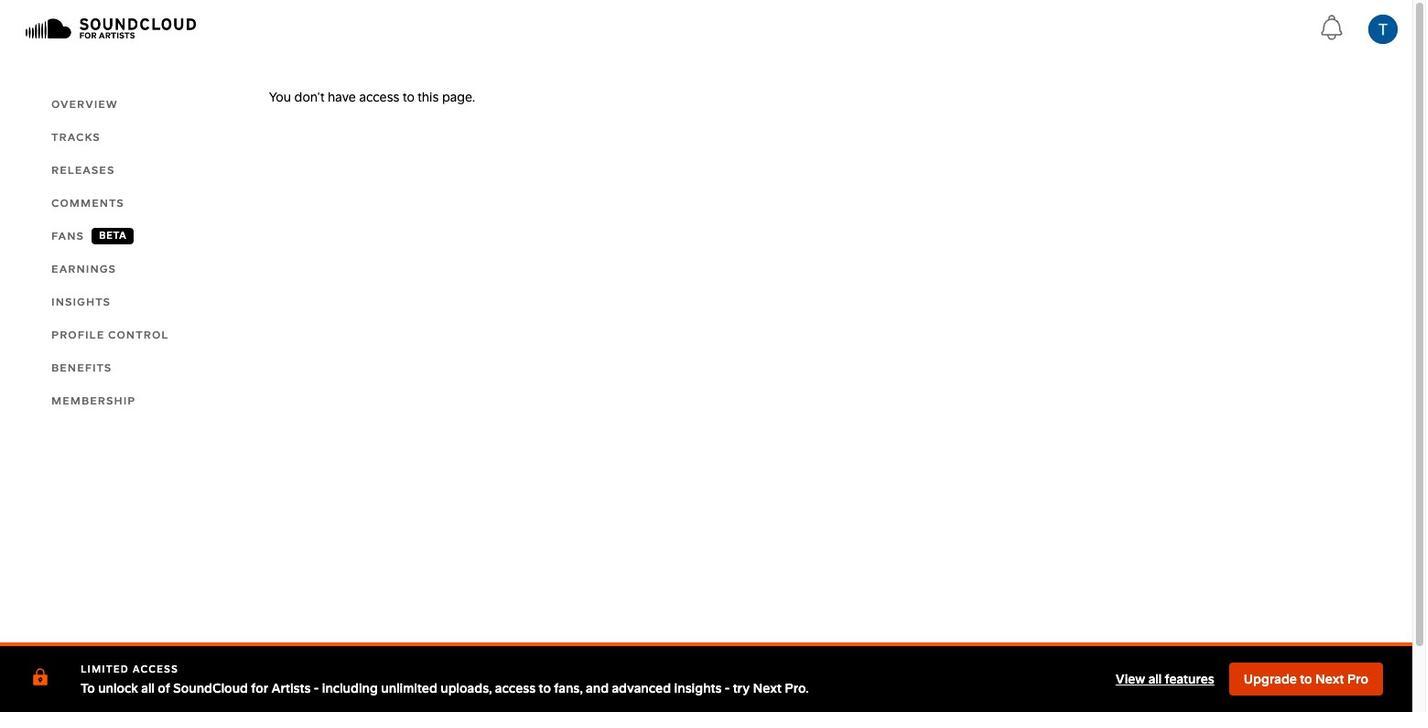 Task type: describe. For each thing, give the bounding box(es) containing it.
comments
[[51, 197, 124, 210]]

features
[[1165, 672, 1215, 687]]

mode
[[632, 682, 664, 696]]

try
[[733, 681, 750, 696]]

notification bell image
[[1317, 12, 1347, 42]]

overview
[[51, 98, 118, 111]]

advanced
[[612, 681, 671, 696]]

have
[[328, 90, 356, 104]]

releases
[[51, 164, 115, 177]]

fans,
[[554, 681, 583, 696]]

cookie settings button
[[679, 681, 766, 698]]

uploads,
[[441, 681, 492, 696]]

comments link
[[0, 187, 169, 220]]

releases link
[[0, 154, 169, 187]]

cookie
[[679, 682, 718, 696]]

privacy policy
[[781, 682, 859, 696]]

policy
[[825, 682, 859, 696]]

settings
[[721, 682, 766, 696]]

soundcloud inside limited access to unlock all of soundcloud for artists - including unlimited uploads, access to fans, and advanced insights - try next pro.
[[173, 681, 248, 696]]

insights
[[674, 681, 722, 696]]

profile control link
[[0, 319, 169, 352]]

privacy policy link
[[781, 681, 859, 698]]

overview link
[[0, 88, 169, 121]]

toggle dark mode
[[563, 682, 664, 696]]

benefits
[[51, 362, 112, 374]]

membership
[[51, 395, 136, 407]]

page.
[[442, 90, 475, 104]]

toggle dark mode button
[[563, 681, 664, 698]]

don't
[[294, 90, 325, 104]]

view all features
[[1116, 672, 1215, 687]]

membership link
[[0, 385, 169, 417]]

next inside limited access to unlock all of soundcloud for artists - including unlimited uploads, access to fans, and advanced insights - try next pro.
[[753, 681, 782, 696]]

user avatar image
[[1369, 15, 1398, 44]]

profile
[[51, 329, 105, 341]]

all inside limited access to unlock all of soundcloud for artists - including unlimited uploads, access to fans, and advanced insights - try next pro.
[[141, 681, 155, 696]]

you don't have access to this page.
[[269, 90, 475, 104]]

limited
[[81, 664, 129, 676]]

next inside button
[[1316, 672, 1344, 687]]

upgrade to next pro button
[[1229, 663, 1383, 696]]

unlock
[[98, 681, 138, 696]]

privacy
[[781, 682, 822, 696]]

soundcloud 2023
[[448, 682, 548, 696]]

benefits link
[[0, 352, 169, 385]]

insights link
[[0, 286, 169, 319]]

to
[[81, 681, 95, 696]]

2023
[[519, 682, 548, 696]]

1 horizontal spatial soundcloud
[[448, 682, 516, 696]]

and
[[586, 681, 609, 696]]



Task type: vqa. For each thing, say whether or not it's contained in the screenshot.
Toggle
yes



Task type: locate. For each thing, give the bounding box(es) containing it.
1 vertical spatial access
[[495, 681, 536, 696]]

- right artists
[[314, 681, 319, 696]]

to inside limited access to unlock all of soundcloud for artists - including unlimited uploads, access to fans, and advanced insights - try next pro.
[[539, 681, 551, 696]]

for
[[251, 681, 268, 696]]

soundcloud for artists image
[[26, 18, 196, 39]]

to left this at the left of the page
[[403, 90, 415, 104]]

soundcloud right the of
[[173, 681, 248, 696]]

pro
[[1347, 672, 1369, 687]]

1 - from the left
[[314, 681, 319, 696]]

view all features button
[[1101, 663, 1229, 696]]

toggle
[[563, 682, 601, 696]]

1 horizontal spatial -
[[725, 681, 730, 696]]

to inside button
[[1300, 672, 1313, 687]]

2 horizontal spatial to
[[1300, 672, 1313, 687]]

control
[[108, 329, 169, 341]]

- left try
[[725, 681, 730, 696]]

cookie settings
[[679, 682, 766, 696]]

lock image
[[29, 666, 51, 688]]

0 vertical spatial access
[[359, 90, 400, 104]]

next
[[1316, 672, 1344, 687], [753, 681, 782, 696]]

pro.
[[785, 681, 809, 696]]

fans
[[51, 230, 84, 243]]

access right have
[[359, 90, 400, 104]]

to left fans,
[[539, 681, 551, 696]]

beta
[[99, 230, 127, 242]]

all inside button
[[1149, 672, 1162, 687]]

unlimited
[[381, 681, 438, 696]]

1 horizontal spatial all
[[1149, 672, 1162, 687]]

earnings
[[51, 263, 116, 276]]

all left the of
[[141, 681, 155, 696]]

artists
[[271, 681, 311, 696]]

all right the view
[[1149, 672, 1162, 687]]

to right upgrade
[[1300, 672, 1313, 687]]

1 horizontal spatial to
[[539, 681, 551, 696]]

access
[[132, 664, 178, 676]]

-
[[314, 681, 319, 696], [725, 681, 730, 696]]

0 horizontal spatial to
[[403, 90, 415, 104]]

of
[[158, 681, 170, 696]]

you
[[269, 90, 291, 104]]

2 - from the left
[[725, 681, 730, 696]]

1 horizontal spatial next
[[1316, 672, 1344, 687]]

next left pro on the bottom of the page
[[1316, 672, 1344, 687]]

access inside limited access to unlock all of soundcloud for artists - including unlimited uploads, access to fans, and advanced insights - try next pro.
[[495, 681, 536, 696]]

insights
[[51, 296, 111, 309]]

0 horizontal spatial access
[[359, 90, 400, 104]]

all
[[1149, 672, 1162, 687], [141, 681, 155, 696]]

next right try
[[753, 681, 782, 696]]

0 horizontal spatial -
[[314, 681, 319, 696]]

tracks link
[[0, 121, 169, 154]]

0 horizontal spatial soundcloud
[[173, 681, 248, 696]]

this
[[418, 90, 439, 104]]

upgrade to next pro
[[1244, 672, 1369, 687]]

earnings link
[[0, 253, 169, 286]]

access
[[359, 90, 400, 104], [495, 681, 536, 696]]

soundcloud
[[173, 681, 248, 696], [448, 682, 516, 696]]

soundcloud left 2023
[[448, 682, 516, 696]]

0 horizontal spatial all
[[141, 681, 155, 696]]

including
[[322, 681, 378, 696]]

profile control
[[51, 329, 169, 341]]

dark
[[604, 682, 629, 696]]

1 horizontal spatial access
[[495, 681, 536, 696]]

0 horizontal spatial next
[[753, 681, 782, 696]]

upgrade
[[1244, 672, 1297, 687]]

limited access to unlock all of soundcloud for artists - including unlimited uploads, access to fans, and advanced insights - try next pro.
[[81, 664, 809, 696]]

to
[[403, 90, 415, 104], [1300, 672, 1313, 687], [539, 681, 551, 696]]

view
[[1116, 672, 1146, 687]]

access right the uploads,
[[495, 681, 536, 696]]

tracks
[[51, 131, 101, 144]]



